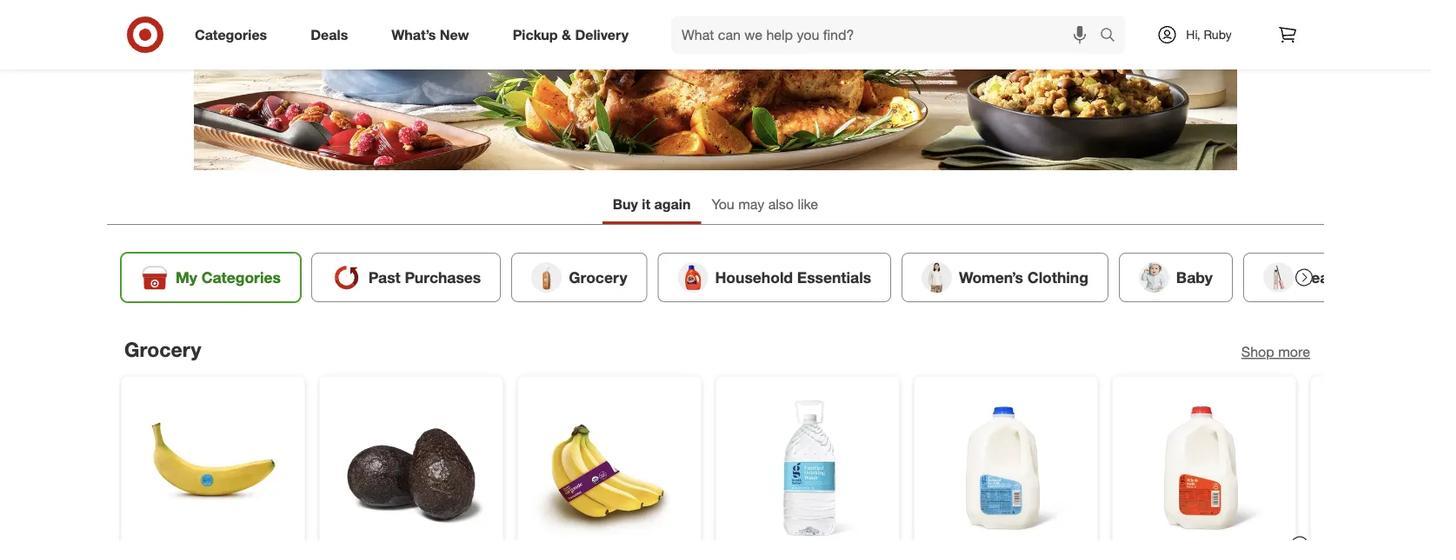 Task type: describe. For each thing, give the bounding box(es) containing it.
my categories
[[176, 268, 281, 287]]

hi, ruby
[[1186, 27, 1232, 42]]

household
[[715, 268, 793, 287]]

what's
[[391, 26, 436, 43]]

also
[[768, 196, 794, 213]]

search
[[1092, 28, 1134, 45]]

beauty
[[1301, 268, 1352, 287]]

new
[[440, 26, 469, 43]]

buy it again link
[[602, 188, 701, 224]]

again
[[654, 196, 691, 213]]

ruby
[[1204, 27, 1232, 42]]

pickup
[[513, 26, 558, 43]]

what's new
[[391, 26, 469, 43]]

shop more button
[[1241, 342, 1310, 362]]

you
[[712, 196, 734, 213]]

delivery
[[575, 26, 629, 43]]

past purchases
[[369, 268, 481, 287]]

essentials
[[797, 268, 871, 287]]

clothing
[[1028, 268, 1088, 287]]

you may also like link
[[701, 188, 829, 224]]

my categories button
[[121, 253, 301, 302]]

purchases
[[405, 268, 481, 287]]

search button
[[1092, 16, 1134, 57]]

pickup & delivery
[[513, 26, 629, 43]]

household essentials button
[[658, 253, 891, 302]]

&
[[562, 26, 571, 43]]

categories inside my categories button
[[202, 268, 281, 287]]

women's clothing
[[959, 268, 1088, 287]]

women's clothing button
[[902, 253, 1108, 302]]

categories link
[[180, 16, 289, 54]]



Task type: vqa. For each thing, say whether or not it's contained in the screenshot.
'Household Essentials' BUTTON
yes



Task type: locate. For each thing, give the bounding box(es) containing it.
purified water - 128 fl oz (1gal) - good & gather™ image
[[730, 391, 885, 542], [730, 391, 885, 542]]

more
[[1278, 344, 1310, 361]]

2% reduced fat milk - 1gal - good & gather™ image
[[929, 391, 1083, 542], [929, 391, 1083, 542]]

buy
[[613, 196, 638, 213]]

0 horizontal spatial grocery
[[124, 337, 201, 362]]

baby
[[1176, 268, 1213, 287]]

What can we help you find? suggestions appear below search field
[[671, 16, 1104, 54]]

banana - each - good & gather™ image
[[136, 391, 290, 542], [136, 391, 290, 542]]

women's
[[959, 268, 1023, 287]]

dish up for less image
[[194, 0, 1237, 171]]

0 vertical spatial categories
[[195, 26, 267, 43]]

beauty button
[[1243, 253, 1372, 302]]

hi,
[[1186, 27, 1200, 42]]

shop more
[[1241, 344, 1310, 361]]

organic bananas - 2lb - good & gather™ image
[[532, 391, 687, 542], [532, 391, 687, 542]]

0 vertical spatial grocery
[[569, 268, 627, 287]]

grocery
[[569, 268, 627, 287], [124, 337, 201, 362]]

buy it again
[[613, 196, 691, 213]]

past purchases button
[[311, 253, 501, 302]]

baby button
[[1119, 253, 1233, 302]]

1 vertical spatial grocery
[[124, 337, 201, 362]]

grocery inside button
[[569, 268, 627, 287]]

grocery down buy
[[569, 268, 627, 287]]

vitamin d whole milk - 1gal - good & gather™ image
[[1127, 391, 1282, 542], [1127, 391, 1282, 542]]

pickup & delivery link
[[498, 16, 650, 54]]

like
[[798, 196, 818, 213]]

may
[[738, 196, 765, 213]]

deals link
[[296, 16, 370, 54]]

1 horizontal spatial grocery
[[569, 268, 627, 287]]

grocery button
[[511, 253, 647, 302]]

shop
[[1241, 344, 1274, 361]]

1 vertical spatial categories
[[202, 268, 281, 287]]

household essentials
[[715, 268, 871, 287]]

past
[[369, 268, 400, 287]]

categories
[[195, 26, 267, 43], [202, 268, 281, 287]]

it
[[642, 196, 650, 213]]

grocery down my
[[124, 337, 201, 362]]

my
[[176, 268, 197, 287]]

you may also like
[[712, 196, 818, 213]]

avocado - each image
[[334, 391, 489, 542], [334, 391, 489, 542]]

deals
[[311, 26, 348, 43]]

what's new link
[[377, 16, 491, 54]]



